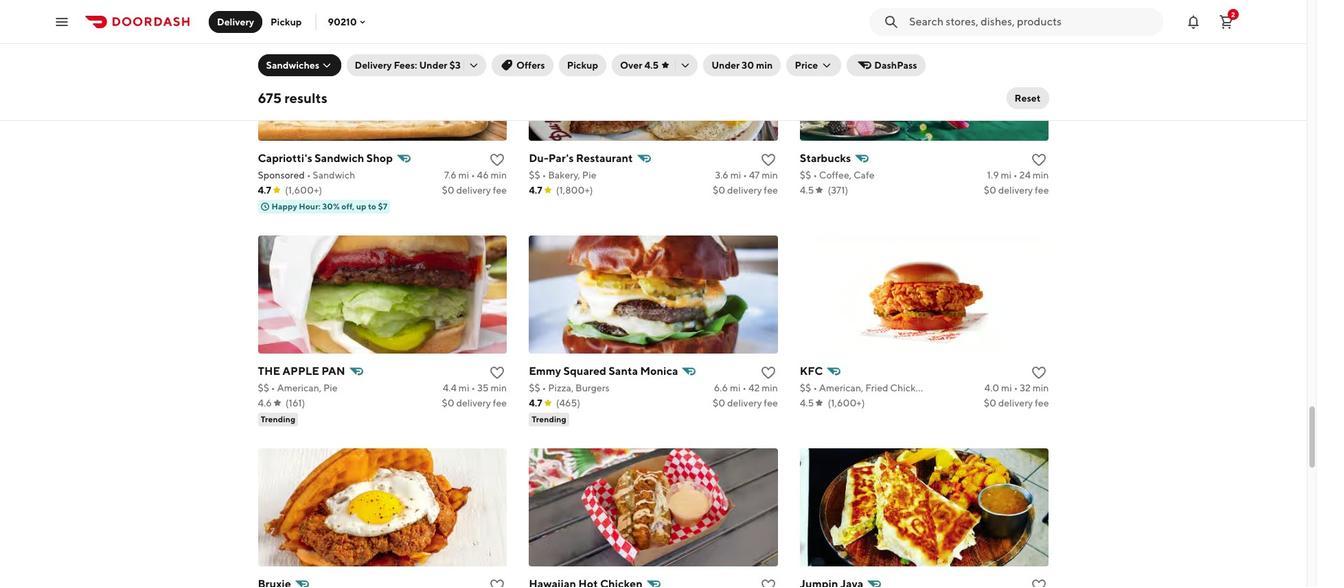 Task type: vqa. For each thing, say whether or not it's contained in the screenshot.
leftmost 'Dasher'
no



Task type: describe. For each thing, give the bounding box(es) containing it.
trending for emmy
[[532, 414, 567, 424]]

• down "du-"
[[542, 169, 546, 180]]

pie for restaurant
[[582, 169, 597, 180]]

mi for capriotti's sandwich shop
[[459, 169, 469, 180]]

the
[[258, 364, 280, 378]]

offers
[[516, 60, 545, 71]]

sponsored • sandwich
[[258, 169, 355, 180]]

results
[[284, 90, 327, 106]]

32
[[1020, 382, 1031, 393]]

capriotti's
[[258, 152, 312, 165]]

30
[[742, 60, 754, 71]]

$​0 for du-par's restaurant
[[713, 185, 725, 196]]

47
[[749, 169, 760, 180]]

2 button
[[1213, 8, 1240, 35]]

• down capriotti's sandwich shop at left top
[[307, 169, 311, 180]]

burgers
[[576, 382, 610, 393]]

click to add this store to your saved list image for capriotti's sandwich shop
[[489, 152, 506, 168]]

4.4 mi • 35 min
[[443, 382, 507, 393]]

4.0 mi • 32 min
[[985, 382, 1049, 393]]

cafe
[[854, 169, 875, 180]]

to
[[368, 201, 376, 211]]

delivery for delivery fees: under $3
[[355, 60, 392, 71]]

7.6
[[444, 169, 457, 180]]

capriotti's sandwich shop
[[258, 152, 393, 165]]

trending for the
[[261, 414, 295, 424]]

$​0 delivery fee for the apple pan
[[442, 397, 507, 408]]

american, for the apple pan
[[277, 382, 322, 393]]

4.7 for du-par's restaurant
[[529, 185, 542, 196]]

• left 42 on the bottom right
[[743, 382, 747, 393]]

hour:
[[299, 201, 321, 211]]

42
[[749, 382, 760, 393]]

$$ for du-par's restaurant
[[529, 169, 540, 180]]

open menu image
[[54, 13, 70, 30]]

reset button
[[1007, 87, 1049, 109]]

675 results
[[258, 90, 327, 106]]

min inside button
[[756, 60, 773, 71]]

sandwiches button
[[258, 54, 341, 76]]

min for capriotti's sandwich shop
[[491, 169, 507, 180]]

$​0 delivery fee for starbucks
[[984, 185, 1049, 196]]

delivery fees: under $3
[[355, 60, 461, 71]]

(1,800+)
[[556, 185, 593, 196]]

click to add this store to your saved list image for du-par's restaurant
[[760, 152, 777, 168]]

6.6 mi • 42 min
[[714, 382, 778, 393]]

90210 button
[[328, 16, 368, 27]]

offers button
[[492, 54, 553, 76]]

under 30 min
[[712, 60, 773, 71]]

4.6
[[258, 397, 272, 408]]

sandwiches
[[266, 60, 319, 71]]

• left 24
[[1014, 169, 1018, 180]]

min for starbucks
[[1033, 169, 1049, 180]]

monica
[[640, 364, 678, 378]]

$​0 delivery fee for capriotti's sandwich shop
[[442, 185, 507, 196]]

du-par's restaurant
[[529, 152, 633, 165]]

$​0 for emmy squared santa monica
[[713, 397, 725, 408]]

$$ • american, pie
[[258, 382, 338, 393]]

squared
[[563, 364, 606, 378]]

dashpass
[[875, 60, 917, 71]]

apple
[[283, 364, 319, 378]]

$$ for emmy squared santa monica
[[529, 382, 540, 393]]

3 items, open order cart image
[[1218, 13, 1235, 30]]

$$ • american, fried chicken
[[800, 382, 927, 393]]

1.9
[[987, 169, 999, 180]]

• down kfc
[[813, 382, 817, 393]]

pan
[[322, 364, 345, 378]]

• up 4.6
[[271, 382, 275, 393]]

restaurant
[[576, 152, 633, 165]]

delivery for kfc
[[998, 397, 1033, 408]]

4.4
[[443, 382, 457, 393]]

mi for starbucks
[[1001, 169, 1012, 180]]

$3
[[449, 60, 461, 71]]

delivery for the apple pan
[[456, 397, 491, 408]]

$$ for starbucks
[[800, 169, 811, 180]]

30%
[[322, 201, 340, 211]]

$$ • coffee, cafe
[[800, 169, 875, 180]]

santa
[[609, 364, 638, 378]]

fried
[[866, 382, 888, 393]]

mi for emmy squared santa monica
[[730, 382, 741, 393]]

shop
[[366, 152, 393, 165]]

emmy squared santa monica
[[529, 364, 678, 378]]

delivery for du-par's restaurant
[[727, 185, 762, 196]]

$​0 delivery fee for du-par's restaurant
[[713, 185, 778, 196]]

coffee,
[[819, 169, 852, 180]]

675
[[258, 90, 282, 106]]

over 4.5 button
[[612, 54, 698, 76]]

46
[[477, 169, 489, 180]]

american, for kfc
[[819, 382, 864, 393]]

par's
[[549, 152, 574, 165]]



Task type: locate. For each thing, give the bounding box(es) containing it.
off,
[[342, 201, 354, 211]]

$7
[[378, 201, 387, 211]]

Store search: begin typing to search for stores available on DoorDash text field
[[909, 14, 1155, 29]]

2
[[1232, 10, 1236, 18]]

$​0 delivery fee down 7.6 mi • 46 min
[[442, 185, 507, 196]]

pickup button
[[262, 11, 310, 33], [559, 54, 607, 76]]

click to add this store to your saved list image up 3.6 mi • 47 min
[[760, 152, 777, 168]]

fee for du-par's restaurant
[[764, 185, 778, 196]]

35
[[477, 382, 489, 393]]

min right 35
[[491, 382, 507, 393]]

4.7 for capriotti's sandwich shop
[[258, 185, 271, 196]]

1 horizontal spatial pickup button
[[559, 54, 607, 76]]

3.6
[[715, 169, 729, 180]]

0 vertical spatial sandwich
[[315, 152, 364, 165]]

4.7 for emmy squared santa monica
[[529, 397, 542, 408]]

• left 47
[[743, 169, 747, 180]]

1 under from the left
[[419, 60, 448, 71]]

$​0 delivery fee down 3.6 mi • 47 min
[[713, 185, 778, 196]]

delivery for emmy squared santa monica
[[727, 397, 762, 408]]

pickup left over
[[567, 60, 598, 71]]

$​0 for kfc
[[984, 397, 997, 408]]

over 4.5
[[620, 60, 659, 71]]

mi right 6.6
[[730, 382, 741, 393]]

trending
[[261, 414, 295, 424], [532, 414, 567, 424]]

emmy
[[529, 364, 561, 378]]

4.0
[[985, 382, 1000, 393]]

7.6 mi • 46 min
[[444, 169, 507, 180]]

2 vertical spatial 4.5
[[800, 397, 814, 408]]

notification bell image
[[1185, 13, 1202, 30]]

1 horizontal spatial trending
[[532, 414, 567, 424]]

delivery inside button
[[217, 16, 254, 27]]

90210
[[328, 16, 357, 27]]

$​0 delivery fee down 6.6 mi • 42 min
[[713, 397, 778, 408]]

under left $3
[[419, 60, 448, 71]]

2 under from the left
[[712, 60, 740, 71]]

starbucks
[[800, 152, 851, 165]]

4.7 down $$ • bakery, pie
[[529, 185, 542, 196]]

fee down 6.6 mi • 42 min
[[764, 397, 778, 408]]

4.7
[[258, 185, 271, 196], [529, 185, 542, 196], [529, 397, 542, 408]]

1 horizontal spatial pie
[[582, 169, 597, 180]]

3.6 mi • 47 min
[[715, 169, 778, 180]]

min right 46
[[491, 169, 507, 180]]

$​0 delivery fee down 4.4 mi • 35 min
[[442, 397, 507, 408]]

fees:
[[394, 60, 417, 71]]

(1,600+) down sponsored • sandwich
[[285, 185, 322, 196]]

mi right the 4.0
[[1001, 382, 1012, 393]]

fee down 4.4 mi • 35 min
[[493, 397, 507, 408]]

(465)
[[556, 397, 580, 408]]

0 horizontal spatial (1,600+)
[[285, 185, 322, 196]]

4.7 left (465)
[[529, 397, 542, 408]]

1 horizontal spatial pickup
[[567, 60, 598, 71]]

$​0 down 6.6
[[713, 397, 725, 408]]

click to add this store to your saved list image up 7.6 mi • 46 min
[[489, 152, 506, 168]]

delivery down 1.9 mi • 24 min
[[998, 185, 1033, 196]]

pickup up sandwiches
[[271, 16, 302, 27]]

under inside button
[[712, 60, 740, 71]]

0 horizontal spatial trending
[[261, 414, 295, 424]]

0 vertical spatial pickup
[[271, 16, 302, 27]]

price button
[[787, 54, 842, 76]]

0 horizontal spatial under
[[419, 60, 448, 71]]

pickup button up sandwiches
[[262, 11, 310, 33]]

min for du-par's restaurant
[[762, 169, 778, 180]]

delivery down 6.6 mi • 42 min
[[727, 397, 762, 408]]

• left pizza,
[[542, 382, 546, 393]]

$​0 delivery fee down 4.0 mi • 32 min
[[984, 397, 1049, 408]]

happy hour: 30% off, up to $7
[[272, 201, 387, 211]]

1 vertical spatial (1,600+)
[[828, 397, 865, 408]]

min right 32
[[1033, 382, 1049, 393]]

1 american, from the left
[[277, 382, 322, 393]]

dashpass button
[[847, 54, 926, 76]]

$$ up 4.6
[[258, 382, 269, 393]]

0 horizontal spatial delivery
[[217, 16, 254, 27]]

$​0 down 7.6
[[442, 185, 454, 196]]

4.5 right over
[[645, 60, 659, 71]]

delivery for starbucks
[[998, 185, 1033, 196]]

kfc
[[800, 364, 823, 378]]

$​0 for capriotti's sandwich shop
[[442, 185, 454, 196]]

american, up the (161)
[[277, 382, 322, 393]]

$$ down emmy
[[529, 382, 540, 393]]

1 horizontal spatial delivery
[[355, 60, 392, 71]]

1 vertical spatial sandwich
[[313, 169, 355, 180]]

pickup for the left pickup button
[[271, 16, 302, 27]]

0 vertical spatial (1,600+)
[[285, 185, 322, 196]]

(1,600+) for kfc
[[828, 397, 865, 408]]

$$ for kfc
[[800, 382, 811, 393]]

reset
[[1015, 93, 1041, 104]]

fee down 4.0 mi • 32 min
[[1035, 397, 1049, 408]]

0 horizontal spatial american,
[[277, 382, 322, 393]]

0 vertical spatial pickup button
[[262, 11, 310, 33]]

0 vertical spatial pie
[[582, 169, 597, 180]]

$​0 for the apple pan
[[442, 397, 454, 408]]

$$ down "du-"
[[529, 169, 540, 180]]

under left 30
[[712, 60, 740, 71]]

click to add this store to your saved list image up 1.9 mi • 24 min
[[1031, 152, 1048, 168]]

1 trending from the left
[[261, 414, 295, 424]]

under
[[419, 60, 448, 71], [712, 60, 740, 71]]

mi for the apple pan
[[459, 382, 469, 393]]

fee down 1.9 mi • 24 min
[[1035, 185, 1049, 196]]

4.5 for starbucks
[[800, 185, 814, 196]]

(1,600+) down the $$ • american, fried chicken
[[828, 397, 865, 408]]

(371)
[[828, 185, 849, 196]]

4.5 for kfc
[[800, 397, 814, 408]]

delivery down 7.6 mi • 46 min
[[456, 185, 491, 196]]

1 vertical spatial pickup button
[[559, 54, 607, 76]]

min right 30
[[756, 60, 773, 71]]

under 30 min button
[[703, 54, 781, 76]]

$$ • pizza, burgers
[[529, 382, 610, 393]]

click to add this store to your saved list image for emmy squared santa monica
[[760, 364, 777, 381]]

$​0 delivery fee for emmy squared santa monica
[[713, 397, 778, 408]]

2 trending from the left
[[532, 414, 567, 424]]

1.9 mi • 24 min
[[987, 169, 1049, 180]]

fee for capriotti's sandwich shop
[[493, 185, 507, 196]]

delivery down 4.4 mi • 35 min
[[456, 397, 491, 408]]

pie down du-par's restaurant
[[582, 169, 597, 180]]

fee down 3.6 mi • 47 min
[[764, 185, 778, 196]]

1 horizontal spatial american,
[[819, 382, 864, 393]]

pie
[[582, 169, 597, 180], [323, 382, 338, 393]]

$$ down 'starbucks' on the top of the page
[[800, 169, 811, 180]]

over
[[620, 60, 643, 71]]

4.5 down kfc
[[800, 397, 814, 408]]

0 vertical spatial delivery
[[217, 16, 254, 27]]

delivery
[[217, 16, 254, 27], [355, 60, 392, 71]]

trending down (465)
[[532, 414, 567, 424]]

$​0 delivery fee
[[442, 185, 507, 196], [713, 185, 778, 196], [984, 185, 1049, 196], [442, 397, 507, 408], [713, 397, 778, 408], [984, 397, 1049, 408]]

•
[[307, 169, 311, 180], [471, 169, 475, 180], [542, 169, 546, 180], [743, 169, 747, 180], [813, 169, 817, 180], [1014, 169, 1018, 180], [271, 382, 275, 393], [471, 382, 475, 393], [542, 382, 546, 393], [743, 382, 747, 393], [813, 382, 817, 393], [1014, 382, 1018, 393]]

mi right the 3.6
[[731, 169, 741, 180]]

4.7 down sponsored
[[258, 185, 271, 196]]

delivery button
[[209, 11, 262, 33]]

• left 46
[[471, 169, 475, 180]]

delivery
[[456, 185, 491, 196], [727, 185, 762, 196], [998, 185, 1033, 196], [456, 397, 491, 408], [727, 397, 762, 408], [998, 397, 1033, 408]]

• down 'starbucks' on the top of the page
[[813, 169, 817, 180]]

min right 47
[[762, 169, 778, 180]]

fee for kfc
[[1035, 397, 1049, 408]]

min right 24
[[1033, 169, 1049, 180]]

fee down 7.6 mi • 46 min
[[493, 185, 507, 196]]

price
[[795, 60, 818, 71]]

du-
[[529, 152, 549, 165]]

click to add this store to your saved list image
[[489, 152, 506, 168], [760, 152, 777, 168], [1031, 152, 1048, 168], [760, 364, 777, 381]]

min for kfc
[[1033, 382, 1049, 393]]

pie down pan
[[323, 382, 338, 393]]

mi for du-par's restaurant
[[731, 169, 741, 180]]

fee for the apple pan
[[493, 397, 507, 408]]

$​0 for starbucks
[[984, 185, 997, 196]]

mi right 7.6
[[459, 169, 469, 180]]

1 vertical spatial 4.5
[[800, 185, 814, 196]]

$​0 down the 4.0
[[984, 397, 997, 408]]

min for the apple pan
[[491, 382, 507, 393]]

bakery,
[[548, 169, 580, 180]]

0 vertical spatial 4.5
[[645, 60, 659, 71]]

chicken
[[890, 382, 927, 393]]

fee for starbucks
[[1035, 185, 1049, 196]]

sponsored
[[258, 169, 305, 180]]

mi right '4.4'
[[459, 382, 469, 393]]

pickup
[[271, 16, 302, 27], [567, 60, 598, 71]]

$$ for the apple pan
[[258, 382, 269, 393]]

$​0 down the 3.6
[[713, 185, 725, 196]]

(1,600+) for capriotti's sandwich shop
[[285, 185, 322, 196]]

1 horizontal spatial under
[[712, 60, 740, 71]]

pizza,
[[548, 382, 574, 393]]

$$ • bakery, pie
[[529, 169, 597, 180]]

4.5 left (371)
[[800, 185, 814, 196]]

the apple pan
[[258, 364, 345, 378]]

sandwich up sponsored • sandwich
[[315, 152, 364, 165]]

trending down 4.6
[[261, 414, 295, 424]]

click to add this store to your saved list image up 6.6 mi • 42 min
[[760, 364, 777, 381]]

delivery for delivery
[[217, 16, 254, 27]]

american, down kfc
[[819, 382, 864, 393]]

sandwich
[[315, 152, 364, 165], [313, 169, 355, 180]]

(1,600+)
[[285, 185, 322, 196], [828, 397, 865, 408]]

1 vertical spatial delivery
[[355, 60, 392, 71]]

4.5 inside button
[[645, 60, 659, 71]]

$​0 delivery fee down 1.9 mi • 24 min
[[984, 185, 1049, 196]]

delivery down 3.6 mi • 47 min
[[727, 185, 762, 196]]

• left 32
[[1014, 382, 1018, 393]]

2 american, from the left
[[819, 382, 864, 393]]

$$ down kfc
[[800, 382, 811, 393]]

$​0 down 1.9
[[984, 185, 997, 196]]

fee
[[493, 185, 507, 196], [764, 185, 778, 196], [1035, 185, 1049, 196], [493, 397, 507, 408], [764, 397, 778, 408], [1035, 397, 1049, 408]]

1 vertical spatial pie
[[323, 382, 338, 393]]

delivery for capriotti's sandwich shop
[[456, 185, 491, 196]]

mi for kfc
[[1001, 382, 1012, 393]]

up
[[356, 201, 366, 211]]

1 vertical spatial pickup
[[567, 60, 598, 71]]

6.6
[[714, 382, 728, 393]]

$​0 delivery fee for kfc
[[984, 397, 1049, 408]]

(161)
[[286, 397, 305, 408]]

$​0
[[442, 185, 454, 196], [713, 185, 725, 196], [984, 185, 997, 196], [442, 397, 454, 408], [713, 397, 725, 408], [984, 397, 997, 408]]

delivery down 4.0 mi • 32 min
[[998, 397, 1033, 408]]

• left 35
[[471, 382, 475, 393]]

1 horizontal spatial (1,600+)
[[828, 397, 865, 408]]

0 horizontal spatial pie
[[323, 382, 338, 393]]

click to add this store to your saved list image for starbucks
[[1031, 152, 1048, 168]]

0 horizontal spatial pickup button
[[262, 11, 310, 33]]

pie for pan
[[323, 382, 338, 393]]

min for emmy squared santa monica
[[762, 382, 778, 393]]

fee for emmy squared santa monica
[[764, 397, 778, 408]]

4.5
[[645, 60, 659, 71], [800, 185, 814, 196], [800, 397, 814, 408]]

min right 42 on the bottom right
[[762, 382, 778, 393]]

click to add this store to your saved list image
[[489, 364, 506, 381], [1031, 364, 1048, 381], [489, 577, 506, 587], [760, 577, 777, 587], [1031, 577, 1048, 587]]

$​0 down '4.4'
[[442, 397, 454, 408]]

pickup for pickup button to the bottom
[[567, 60, 598, 71]]

happy
[[272, 201, 297, 211]]

24
[[1020, 169, 1031, 180]]

mi right 1.9
[[1001, 169, 1012, 180]]

0 horizontal spatial pickup
[[271, 16, 302, 27]]

pickup button left over
[[559, 54, 607, 76]]

sandwich down capriotti's sandwich shop at left top
[[313, 169, 355, 180]]



